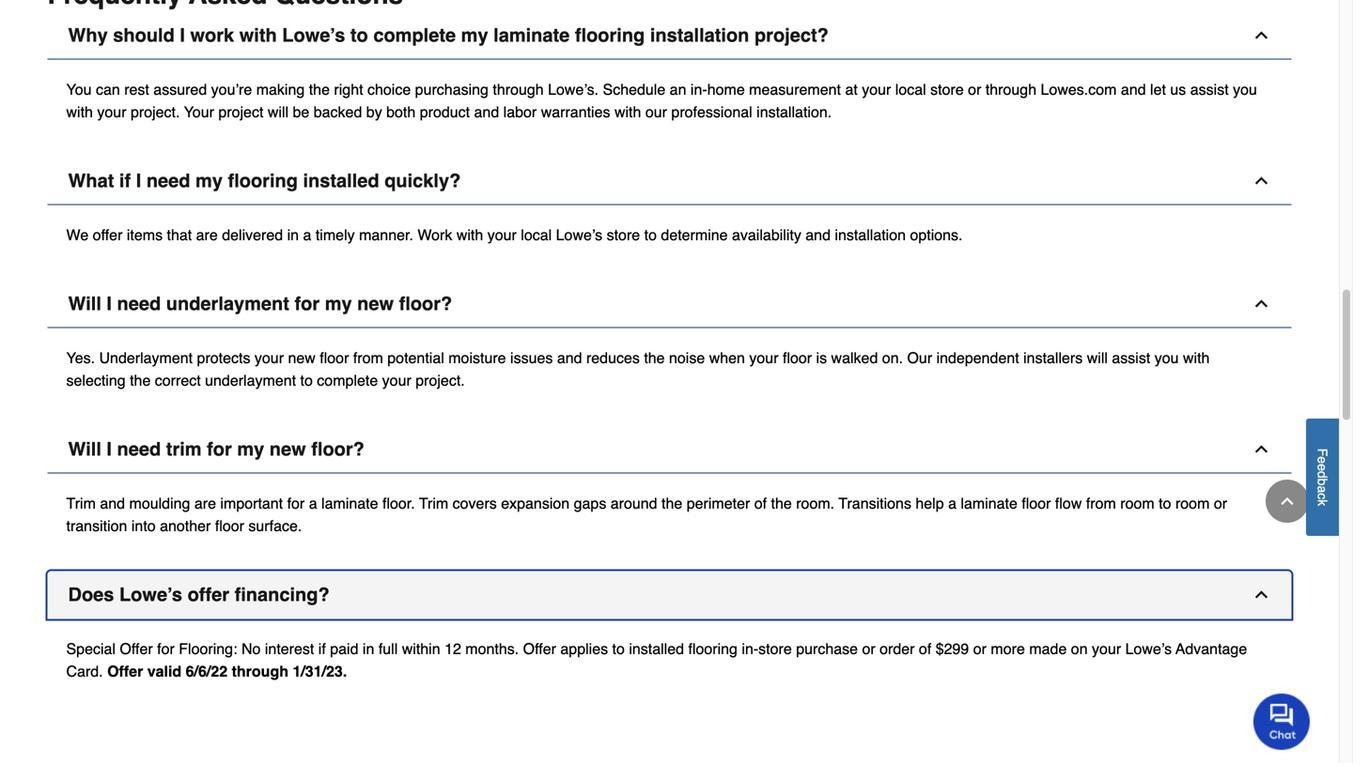 Task type: describe. For each thing, give the bounding box(es) containing it.
assist inside yes. underlayment protects your new floor from potential moisture issues and reduces the noise when your floor is walked on. our independent installers will assist you with selecting the correct underlayment to complete your project.
[[1112, 350, 1150, 367]]

around
[[611, 495, 657, 513]]

the left the noise
[[644, 350, 665, 367]]

reduces
[[586, 350, 640, 367]]

the down underlayment
[[130, 372, 151, 390]]

into
[[131, 518, 156, 535]]

your right 'protects'
[[255, 350, 284, 367]]

be
[[293, 104, 309, 121]]

manner.
[[359, 227, 413, 244]]

no
[[241, 641, 261, 658]]

of inside special offer for flooring: no interest if paid in full within 12 months. offer applies to installed flooring in-store purchase or order of $299 or more made on your lowe's advantage card.
[[919, 641, 931, 658]]

why should i work with lowe's to complete my laminate flooring installation project?
[[68, 25, 829, 46]]

we
[[66, 227, 89, 244]]

we offer items that are delivered in a timely manner. work with your local lowe's store to determine availability and installation options.
[[66, 227, 963, 244]]

when
[[709, 350, 745, 367]]

lowe's.
[[548, 81, 599, 98]]

delivered
[[222, 227, 283, 244]]

flooring inside special offer for flooring: no interest if paid in full within 12 months. offer applies to installed flooring in-store purchase or order of $299 or more made on your lowe's advantage card.
[[688, 641, 738, 658]]

installed inside special offer for flooring: no interest if paid in full within 12 months. offer applies to installed flooring in-store purchase or order of $299 or more made on your lowe's advantage card.
[[629, 641, 684, 658]]

options.
[[910, 227, 963, 244]]

offer left valid
[[107, 664, 143, 681]]

moisture
[[448, 350, 506, 367]]

underlayment inside button
[[166, 293, 289, 315]]

what if i need my flooring installed quickly?
[[68, 170, 461, 192]]

chevron up image inside scroll to top element
[[1278, 492, 1297, 511]]

why
[[68, 25, 108, 46]]

you're
[[211, 81, 252, 98]]

lowe's inside special offer for flooring: no interest if paid in full within 12 months. offer applies to installed flooring in-store purchase or order of $299 or more made on your lowe's advantage card.
[[1125, 641, 1172, 658]]

floor left potential
[[320, 350, 349, 367]]

if inside button
[[119, 170, 131, 192]]

to inside trim and moulding are important for a laminate floor. trim covers expansion gaps around the perimeter of the room. transitions help a laminate floor flow from room to room or transition into another floor surface.
[[1159, 495, 1171, 513]]

full
[[379, 641, 398, 658]]

walked
[[831, 350, 878, 367]]

covers
[[453, 495, 497, 513]]

measurement
[[749, 81, 841, 98]]

surface.
[[248, 518, 302, 535]]

purchasing
[[415, 81, 489, 98]]

new for will i need trim for my new floor?
[[269, 439, 306, 461]]

in- inside "you can rest assured you're making the right choice purchasing through lowe's. schedule an in-home measurement at your local store or through lowes.com and let us assist you with your project. your project will be backed by both product and labor warranties with our professional installation."
[[691, 81, 707, 98]]

chevron up image for will i need trim for my new floor?
[[1252, 440, 1271, 459]]

or inside trim and moulding are important for a laminate floor. trim covers expansion gaps around the perimeter of the room. transitions help a laminate floor flow from room to room or transition into another floor surface.
[[1214, 495, 1227, 513]]

another
[[160, 518, 211, 535]]

yes. underlayment protects your new floor from potential moisture issues and reduces the noise when your floor is walked on. our independent installers will assist you with selecting the correct underlayment to complete your project.
[[66, 350, 1210, 390]]

offer up valid
[[120, 641, 153, 658]]

gaps
[[574, 495, 606, 513]]

will i need trim for my new floor? button
[[47, 426, 1292, 474]]

let
[[1150, 81, 1166, 98]]

your down potential
[[382, 372, 411, 390]]

a right help
[[948, 495, 957, 513]]

floor down "important"
[[215, 518, 244, 535]]

potential
[[387, 350, 444, 367]]

advantage
[[1176, 641, 1247, 658]]

0 horizontal spatial laminate
[[321, 495, 378, 513]]

to inside 'button'
[[350, 25, 368, 46]]

0 vertical spatial are
[[196, 227, 218, 244]]

on.
[[882, 350, 903, 367]]

backed
[[314, 104, 362, 121]]

purchase
[[796, 641, 858, 658]]

installers
[[1023, 350, 1083, 367]]

for inside special offer for flooring: no interest if paid in full within 12 months. offer applies to installed flooring in-store purchase or order of $299 or more made on your lowe's advantage card.
[[157, 641, 175, 658]]

room.
[[796, 495, 835, 513]]

new for will i need underlayment for my new floor?
[[357, 293, 394, 315]]

for inside trim and moulding are important for a laminate floor. trim covers expansion gaps around the perimeter of the room. transitions help a laminate floor flow from room to room or transition into another floor surface.
[[287, 495, 305, 513]]

and right availability
[[806, 227, 831, 244]]

professional
[[671, 104, 752, 121]]

right
[[334, 81, 363, 98]]

you inside "you can rest assured you're making the right choice purchasing through lowe's. schedule an in-home measurement at your local store or through lowes.com and let us assist you with your project. your project will be backed by both product and labor warranties with our professional installation."
[[1233, 81, 1257, 98]]

0 horizontal spatial store
[[607, 227, 640, 244]]

availability
[[732, 227, 801, 244]]

need for trim
[[117, 439, 161, 461]]

will i need underlayment for my new floor?
[[68, 293, 452, 315]]

project
[[218, 104, 263, 121]]

made
[[1029, 641, 1067, 658]]

floor left is
[[783, 350, 812, 367]]

with inside yes. underlayment protects your new floor from potential moisture issues and reduces the noise when your floor is walked on. our independent installers will assist you with selecting the correct underlayment to complete your project.
[[1183, 350, 1210, 367]]

will for will i need underlayment for my new floor?
[[68, 293, 101, 315]]

should
[[113, 25, 175, 46]]

laminate inside 'button'
[[493, 25, 570, 46]]

home
[[707, 81, 745, 98]]

labor
[[503, 104, 537, 121]]

need for underlayment
[[117, 293, 161, 315]]

flow
[[1055, 495, 1082, 513]]

your
[[184, 104, 214, 121]]

yes.
[[66, 350, 95, 367]]

correct
[[155, 372, 201, 390]]

help
[[916, 495, 944, 513]]

store inside special offer for flooring: no interest if paid in full within 12 months. offer applies to installed flooring in-store purchase or order of $299 or more made on your lowe's advantage card.
[[758, 641, 792, 658]]

transitions
[[839, 495, 911, 513]]

are inside trim and moulding are important for a laminate floor. trim covers expansion gaps around the perimeter of the room. transitions help a laminate floor flow from room to room or transition into another floor surface.
[[194, 495, 216, 513]]

b
[[1315, 479, 1330, 486]]

0 horizontal spatial offer
[[93, 227, 123, 244]]

chevron up image for why should i work with lowe's to complete my laminate flooring installation project?
[[1252, 26, 1271, 45]]

new inside yes. underlayment protects your new floor from potential moisture issues and reduces the noise when your floor is walked on. our independent installers will assist you with selecting the correct underlayment to complete your project.
[[288, 350, 316, 367]]

need inside what if i need my flooring installed quickly? button
[[146, 170, 190, 192]]

assured
[[153, 81, 207, 98]]

my down timely
[[325, 293, 352, 315]]

special offer for flooring: no interest if paid in full within 12 months. offer applies to installed flooring in-store purchase or order of $299 or more made on your lowe's advantage card.
[[66, 641, 1247, 681]]

if inside special offer for flooring: no interest if paid in full within 12 months. offer applies to installed flooring in-store purchase or order of $299 or more made on your lowe's advantage card.
[[318, 641, 326, 658]]

on
[[1071, 641, 1088, 658]]

1 e from the top
[[1315, 457, 1330, 464]]

my up delivered
[[196, 170, 223, 192]]

1 horizontal spatial through
[[493, 81, 544, 98]]

chevron up image for will i need underlayment for my new floor?
[[1252, 295, 1271, 314]]

floor.
[[382, 495, 415, 513]]

choice
[[367, 81, 411, 98]]

a right "important"
[[309, 495, 317, 513]]

applies
[[560, 641, 608, 658]]

flooring inside button
[[228, 170, 298, 192]]

installation.
[[757, 104, 832, 121]]

or inside "you can rest assured you're making the right choice purchasing through lowe's. schedule an in-home measurement at your local store or through lowes.com and let us assist you with your project. your project will be backed by both product and labor warranties with our professional installation."
[[968, 81, 981, 98]]

f e e d b a c k
[[1315, 449, 1330, 507]]

i down selecting
[[107, 439, 112, 461]]

underlayment inside yes. underlayment protects your new floor from potential moisture issues and reduces the noise when your floor is walked on. our independent installers will assist you with selecting the correct underlayment to complete your project.
[[205, 372, 296, 390]]

rest
[[124, 81, 149, 98]]

underlayment
[[99, 350, 193, 367]]

expansion
[[501, 495, 570, 513]]

in inside special offer for flooring: no interest if paid in full within 12 months. offer applies to installed flooring in-store purchase or order of $299 or more made on your lowe's advantage card.
[[363, 641, 374, 658]]

at
[[845, 81, 858, 98]]

order
[[880, 641, 915, 658]]

warranties
[[541, 104, 610, 121]]

determine
[[661, 227, 728, 244]]

project?
[[755, 25, 829, 46]]

from inside yes. underlayment protects your new floor from potential moisture issues and reduces the noise when your floor is walked on. our independent installers will assist you with selecting the correct underlayment to complete your project.
[[353, 350, 383, 367]]

i up underlayment
[[107, 293, 112, 315]]

my up "important"
[[237, 439, 264, 461]]

6/6/22
[[186, 664, 228, 681]]

floor? for will i need trim for my new floor?
[[311, 439, 365, 461]]

you can rest assured you're making the right choice purchasing through lowe's. schedule an in-home measurement at your local store or through lowes.com and let us assist you with your project. your project will be backed by both product and labor warranties with our professional installation.
[[66, 81, 1257, 121]]

protects
[[197, 350, 250, 367]]

for inside button
[[295, 293, 320, 315]]

work
[[190, 25, 234, 46]]

2 horizontal spatial through
[[986, 81, 1037, 98]]

f e e d b a c k button
[[1306, 419, 1339, 536]]



Task type: vqa. For each thing, say whether or not it's contained in the screenshot.
the "shop" corresponding to shop All Departments
no



Task type: locate. For each thing, give the bounding box(es) containing it.
1 vertical spatial complete
[[317, 372, 378, 390]]

if right what
[[119, 170, 131, 192]]

trim
[[166, 439, 202, 461]]

1 trim from the left
[[66, 495, 96, 513]]

need up underlayment
[[117, 293, 161, 315]]

interest
[[265, 641, 314, 658]]

0 horizontal spatial project.
[[131, 104, 180, 121]]

your right "at"
[[862, 81, 891, 98]]

that
[[167, 227, 192, 244]]

2 vertical spatial flooring
[[688, 641, 738, 658]]

chevron up image
[[1252, 586, 1271, 605]]

and inside yes. underlayment protects your new floor from potential moisture issues and reduces the noise when your floor is walked on. our independent installers will assist you with selecting the correct underlayment to complete your project.
[[557, 350, 582, 367]]

1 horizontal spatial of
[[919, 641, 931, 658]]

0 vertical spatial new
[[357, 293, 394, 315]]

new
[[357, 293, 394, 315], [288, 350, 316, 367], [269, 439, 306, 461]]

for up surface.
[[287, 495, 305, 513]]

1 vertical spatial from
[[1086, 495, 1116, 513]]

1 vertical spatial local
[[521, 227, 552, 244]]

2 horizontal spatial laminate
[[961, 495, 1018, 513]]

lowe's
[[282, 25, 345, 46], [556, 227, 602, 244], [119, 585, 182, 606], [1125, 641, 1172, 658]]

need inside will i need trim for my new floor? 'button'
[[117, 439, 161, 461]]

what
[[68, 170, 114, 192]]

offer up flooring:
[[188, 585, 229, 606]]

and up transition
[[100, 495, 125, 513]]

0 horizontal spatial room
[[1120, 495, 1155, 513]]

new inside button
[[357, 293, 394, 315]]

1 vertical spatial need
[[117, 293, 161, 315]]

0 vertical spatial of
[[754, 495, 767, 513]]

1 vertical spatial assist
[[1112, 350, 1150, 367]]

from inside trim and moulding are important for a laminate floor. trim covers expansion gaps around the perimeter of the room. transitions help a laminate floor flow from room to room or transition into another floor surface.
[[1086, 495, 1116, 513]]

offer left applies
[[523, 641, 556, 658]]

chevron up image inside will i need underlayment for my new floor? button
[[1252, 295, 1271, 314]]

to inside yes. underlayment protects your new floor from potential moisture issues and reduces the noise when your floor is walked on. our independent installers will assist you with selecting the correct underlayment to complete your project.
[[300, 372, 313, 390]]

your right when
[[749, 350, 779, 367]]

for down timely
[[295, 293, 320, 315]]

1 vertical spatial will
[[1087, 350, 1108, 367]]

and right issues on the left top of the page
[[557, 350, 582, 367]]

chevron up image inside what if i need my flooring installed quickly? button
[[1252, 172, 1271, 190]]

moulding
[[129, 495, 190, 513]]

store inside "you can rest assured you're making the right choice purchasing through lowe's. schedule an in-home measurement at your local store or through lowes.com and let us assist you with your project. your project will be backed by both product and labor warranties with our professional installation."
[[930, 81, 964, 98]]

flooring up schedule
[[575, 25, 645, 46]]

through left lowes.com
[[986, 81, 1037, 98]]

will down selecting
[[68, 439, 101, 461]]

local inside "you can rest assured you're making the right choice purchasing through lowe's. schedule an in-home measurement at your local store or through lowes.com and let us assist you with your project. your project will be backed by both product and labor warranties with our professional installation."
[[895, 81, 926, 98]]

both
[[386, 104, 416, 121]]

flooring up delivered
[[228, 170, 298, 192]]

laminate
[[493, 25, 570, 46], [321, 495, 378, 513], [961, 495, 1018, 513]]

$299
[[936, 641, 969, 658]]

a up k
[[1315, 486, 1330, 493]]

project. inside "you can rest assured you're making the right choice purchasing through lowe's. schedule an in-home measurement at your local store or through lowes.com and let us assist you with your project. your project will be backed by both product and labor warranties with our professional installation."
[[131, 104, 180, 121]]

1 horizontal spatial flooring
[[575, 25, 645, 46]]

and inside trim and moulding are important for a laminate floor. trim covers expansion gaps around the perimeter of the room. transitions help a laminate floor flow from room to room or transition into another floor surface.
[[100, 495, 125, 513]]

will for will i need trim for my new floor?
[[68, 439, 101, 461]]

1/31/23.
[[293, 664, 347, 681]]

2 vertical spatial need
[[117, 439, 161, 461]]

0 vertical spatial assist
[[1190, 81, 1229, 98]]

1 horizontal spatial floor?
[[399, 293, 452, 315]]

does lowe's offer financing?
[[68, 585, 330, 606]]

0 horizontal spatial you
[[1155, 350, 1179, 367]]

of right perimeter
[[754, 495, 767, 513]]

need up that
[[146, 170, 190, 192]]

flooring
[[575, 25, 645, 46], [228, 170, 298, 192], [688, 641, 738, 658]]

your right on
[[1092, 641, 1121, 658]]

1 room from the left
[[1120, 495, 1155, 513]]

1 vertical spatial project.
[[416, 372, 465, 390]]

assist
[[1190, 81, 1229, 98], [1112, 350, 1150, 367]]

0 vertical spatial will
[[268, 104, 289, 121]]

1 horizontal spatial will
[[1087, 350, 1108, 367]]

installed
[[303, 170, 379, 192], [629, 641, 684, 658]]

will inside "you can rest assured you're making the right choice purchasing through lowe's. schedule an in-home measurement at your local store or through lowes.com and let us assist you with your project. your project will be backed by both product and labor warranties with our professional installation."
[[268, 104, 289, 121]]

lowe's inside 'button'
[[282, 25, 345, 46]]

1 horizontal spatial installation
[[835, 227, 906, 244]]

in- right an at top
[[691, 81, 707, 98]]

12
[[445, 641, 461, 658]]

what if i need my flooring installed quickly? button
[[47, 158, 1292, 205]]

and left let
[[1121, 81, 1146, 98]]

1 vertical spatial underlayment
[[205, 372, 296, 390]]

timely
[[316, 227, 355, 244]]

are right that
[[196, 227, 218, 244]]

1 horizontal spatial laminate
[[493, 25, 570, 46]]

is
[[816, 350, 827, 367]]

1 vertical spatial will
[[68, 439, 101, 461]]

2 horizontal spatial flooring
[[688, 641, 738, 658]]

1 vertical spatial you
[[1155, 350, 1179, 367]]

assist right us
[[1190, 81, 1229, 98]]

0 vertical spatial from
[[353, 350, 383, 367]]

trim up transition
[[66, 495, 96, 513]]

my up purchasing
[[461, 25, 488, 46]]

underlayment
[[166, 293, 289, 315], [205, 372, 296, 390]]

1 horizontal spatial local
[[895, 81, 926, 98]]

floor left flow
[[1022, 495, 1051, 513]]

are
[[196, 227, 218, 244], [194, 495, 216, 513]]

your right work
[[487, 227, 517, 244]]

will down making
[[268, 104, 289, 121]]

0 vertical spatial in-
[[691, 81, 707, 98]]

if left paid
[[318, 641, 326, 658]]

to inside special offer for flooring: no interest if paid in full within 12 months. offer applies to installed flooring in-store purchase or order of $299 or more made on your lowe's advantage card.
[[612, 641, 625, 658]]

0 horizontal spatial in
[[287, 227, 299, 244]]

an
[[670, 81, 686, 98]]

new inside 'button'
[[269, 439, 306, 461]]

1 horizontal spatial store
[[758, 641, 792, 658]]

2 room from the left
[[1175, 495, 1210, 513]]

0 horizontal spatial if
[[119, 170, 131, 192]]

0 vertical spatial store
[[930, 81, 964, 98]]

for
[[295, 293, 320, 315], [207, 439, 232, 461], [287, 495, 305, 513], [157, 641, 175, 658]]

chat invite button image
[[1254, 694, 1311, 751]]

1 horizontal spatial installed
[[629, 641, 684, 658]]

0 horizontal spatial trim
[[66, 495, 96, 513]]

0 horizontal spatial from
[[353, 350, 383, 367]]

0 vertical spatial offer
[[93, 227, 123, 244]]

0 vertical spatial installation
[[650, 25, 749, 46]]

e up b
[[1315, 464, 1330, 471]]

0 vertical spatial project.
[[131, 104, 180, 121]]

floor
[[320, 350, 349, 367], [783, 350, 812, 367], [1022, 495, 1051, 513], [215, 518, 244, 535]]

of left $299
[[919, 641, 931, 658]]

project. down potential
[[416, 372, 465, 390]]

lowes.com
[[1041, 81, 1117, 98]]

assist right installers
[[1112, 350, 1150, 367]]

installed down does lowe's offer financing? 'button'
[[629, 641, 684, 658]]

1 will from the top
[[68, 293, 101, 315]]

us
[[1170, 81, 1186, 98]]

transition
[[66, 518, 127, 535]]

from right flow
[[1086, 495, 1116, 513]]

1 vertical spatial store
[[607, 227, 640, 244]]

0 horizontal spatial will
[[268, 104, 289, 121]]

through
[[493, 81, 544, 98], [986, 81, 1037, 98], [232, 664, 288, 681]]

1 horizontal spatial if
[[318, 641, 326, 658]]

perimeter
[[687, 495, 750, 513]]

need left trim
[[117, 439, 161, 461]]

laminate left 'floor.'
[[321, 495, 378, 513]]

will inside yes. underlayment protects your new floor from potential moisture issues and reduces the noise when your floor is walked on. our independent installers will assist you with selecting the correct underlayment to complete your project.
[[1087, 350, 1108, 367]]

offer valid 6/6/22 through 1/31/23.
[[107, 664, 347, 681]]

laminate up the lowe's.
[[493, 25, 570, 46]]

0 vertical spatial you
[[1233, 81, 1257, 98]]

e
[[1315, 457, 1330, 464], [1315, 464, 1330, 471]]

0 horizontal spatial installed
[[303, 170, 379, 192]]

1 horizontal spatial project.
[[416, 372, 465, 390]]

will up yes.
[[68, 293, 101, 315]]

floor? inside 'button'
[[311, 439, 365, 461]]

scroll to top element
[[1266, 480, 1309, 523]]

through up "labor"
[[493, 81, 544, 98]]

need inside will i need underlayment for my new floor? button
[[117, 293, 161, 315]]

the up the be
[[309, 81, 330, 98]]

0 vertical spatial local
[[895, 81, 926, 98]]

a inside f e e d b a c k button
[[1315, 486, 1330, 493]]

1 horizontal spatial from
[[1086, 495, 1116, 513]]

will inside will i need underlayment for my new floor? button
[[68, 293, 101, 315]]

flooring inside 'button'
[[575, 25, 645, 46]]

paid
[[330, 641, 358, 658]]

with inside 'button'
[[239, 25, 277, 46]]

installation up an at top
[[650, 25, 749, 46]]

chevron up image inside will i need trim for my new floor? 'button'
[[1252, 440, 1271, 459]]

in- inside special offer for flooring: no interest if paid in full within 12 months. offer applies to installed flooring in-store purchase or order of $299 or more made on your lowe's advantage card.
[[742, 641, 758, 658]]

1 vertical spatial offer
[[188, 585, 229, 606]]

for inside 'button'
[[207, 439, 232, 461]]

2 horizontal spatial store
[[930, 81, 964, 98]]

project. down the "rest"
[[131, 104, 180, 121]]

lowe's inside 'button'
[[119, 585, 182, 606]]

of inside trim and moulding are important for a laminate floor. trim covers expansion gaps around the perimeter of the room. transitions help a laminate floor flow from room to room or transition into another floor surface.
[[754, 495, 767, 513]]

to
[[350, 25, 368, 46], [644, 227, 657, 244], [300, 372, 313, 390], [1159, 495, 1171, 513], [612, 641, 625, 658]]

the right around
[[662, 495, 682, 513]]

0 horizontal spatial flooring
[[228, 170, 298, 192]]

flooring:
[[179, 641, 237, 658]]

our
[[645, 104, 667, 121]]

0 vertical spatial will
[[68, 293, 101, 315]]

can
[[96, 81, 120, 98]]

a
[[303, 227, 311, 244], [1315, 486, 1330, 493], [309, 495, 317, 513], [948, 495, 957, 513]]

a left timely
[[303, 227, 311, 244]]

selecting
[[66, 372, 126, 390]]

floor? inside button
[[399, 293, 452, 315]]

will i need underlayment for my new floor? button
[[47, 281, 1292, 329]]

installed up timely
[[303, 170, 379, 192]]

1 vertical spatial flooring
[[228, 170, 298, 192]]

i right what
[[136, 170, 141, 192]]

issues
[[510, 350, 553, 367]]

i left "work"
[[180, 25, 185, 46]]

trim and moulding are important for a laminate floor. trim covers expansion gaps around the perimeter of the room. transitions help a laminate floor flow from room to room or transition into another floor surface.
[[66, 495, 1227, 535]]

flooring down does lowe's offer financing? 'button'
[[688, 641, 738, 658]]

0 vertical spatial installed
[[303, 170, 379, 192]]

offer
[[120, 641, 153, 658], [523, 641, 556, 658], [107, 664, 143, 681]]

will right installers
[[1087, 350, 1108, 367]]

0 horizontal spatial in-
[[691, 81, 707, 98]]

offer right we
[[93, 227, 123, 244]]

1 vertical spatial of
[[919, 641, 931, 658]]

noise
[[669, 350, 705, 367]]

you inside yes. underlayment protects your new floor from potential moisture issues and reduces the noise when your floor is walked on. our independent installers will assist you with selecting the correct underlayment to complete your project.
[[1155, 350, 1179, 367]]

2 will from the top
[[68, 439, 101, 461]]

new up "important"
[[269, 439, 306, 461]]

installation left options.
[[835, 227, 906, 244]]

0 horizontal spatial local
[[521, 227, 552, 244]]

are up another
[[194, 495, 216, 513]]

in- left purchase
[[742, 641, 758, 658]]

chevron up image inside why should i work with lowe's to complete my laminate flooring installation project? 'button'
[[1252, 26, 1271, 45]]

does lowe's offer financing? button
[[47, 572, 1292, 620]]

floor? for will i need underlayment for my new floor?
[[399, 293, 452, 315]]

new down will i need underlayment for my new floor?
[[288, 350, 316, 367]]

in left full
[[363, 641, 374, 658]]

trim
[[66, 495, 96, 513], [419, 495, 448, 513]]

1 horizontal spatial assist
[[1190, 81, 1229, 98]]

f
[[1315, 449, 1330, 457]]

product
[[420, 104, 470, 121]]

the inside "you can rest assured you're making the right choice purchasing through lowe's. schedule an in-home measurement at your local store or through lowes.com and let us assist you with your project. your project will be backed by both product and labor warranties with our professional installation."
[[309, 81, 330, 98]]

does
[[68, 585, 114, 606]]

0 vertical spatial underlayment
[[166, 293, 289, 315]]

laminate right help
[[961, 495, 1018, 513]]

0 vertical spatial flooring
[[575, 25, 645, 46]]

complete inside yes. underlayment protects your new floor from potential moisture issues and reduces the noise when your floor is walked on. our independent installers will assist you with selecting the correct underlayment to complete your project.
[[317, 372, 378, 390]]

0 horizontal spatial through
[[232, 664, 288, 681]]

project. inside yes. underlayment protects your new floor from potential moisture issues and reduces the noise when your floor is walked on. our independent installers will assist you with selecting the correct underlayment to complete your project.
[[416, 372, 465, 390]]

new up potential
[[357, 293, 394, 315]]

i
[[180, 25, 185, 46], [136, 170, 141, 192], [107, 293, 112, 315], [107, 439, 112, 461]]

need
[[146, 170, 190, 192], [117, 293, 161, 315], [117, 439, 161, 461]]

in right delivered
[[287, 227, 299, 244]]

will inside will i need trim for my new floor? 'button'
[[68, 439, 101, 461]]

1 horizontal spatial in-
[[742, 641, 758, 658]]

the left room.
[[771, 495, 792, 513]]

e up d
[[1315, 457, 1330, 464]]

complete inside 'button'
[[373, 25, 456, 46]]

for right trim
[[207, 439, 232, 461]]

1 horizontal spatial offer
[[188, 585, 229, 606]]

our
[[907, 350, 932, 367]]

project.
[[131, 104, 180, 121], [416, 372, 465, 390]]

through down no
[[232, 664, 288, 681]]

offer
[[93, 227, 123, 244], [188, 585, 229, 606]]

underlayment up 'protects'
[[166, 293, 289, 315]]

your down can
[[97, 104, 126, 121]]

2 e from the top
[[1315, 464, 1330, 471]]

offer inside 'button'
[[188, 585, 229, 606]]

2 vertical spatial store
[[758, 641, 792, 658]]

1 vertical spatial in-
[[742, 641, 758, 658]]

chevron up image
[[1252, 26, 1271, 45], [1252, 172, 1271, 190], [1252, 295, 1271, 314], [1252, 440, 1271, 459], [1278, 492, 1297, 511]]

important
[[220, 495, 283, 513]]

0 horizontal spatial of
[[754, 495, 767, 513]]

0 horizontal spatial floor?
[[311, 439, 365, 461]]

card.
[[66, 664, 103, 681]]

1 horizontal spatial in
[[363, 641, 374, 658]]

work
[[418, 227, 452, 244]]

assist inside "you can rest assured you're making the right choice purchasing through lowe's. schedule an in-home measurement at your local store or through lowes.com and let us assist you with your project. your project will be backed by both product and labor warranties with our professional installation."
[[1190, 81, 1229, 98]]

0 horizontal spatial installation
[[650, 25, 749, 46]]

1 vertical spatial installed
[[629, 641, 684, 658]]

my
[[461, 25, 488, 46], [196, 170, 223, 192], [325, 293, 352, 315], [237, 439, 264, 461]]

and left "labor"
[[474, 104, 499, 121]]

special
[[66, 641, 116, 658]]

2 trim from the left
[[419, 495, 448, 513]]

installed inside what if i need my flooring installed quickly? button
[[303, 170, 379, 192]]

1 horizontal spatial trim
[[419, 495, 448, 513]]

1 horizontal spatial you
[[1233, 81, 1257, 98]]

1 vertical spatial are
[[194, 495, 216, 513]]

0 vertical spatial if
[[119, 170, 131, 192]]

why should i work with lowe's to complete my laminate flooring installation project? button
[[47, 12, 1292, 60]]

0 vertical spatial floor?
[[399, 293, 452, 315]]

1 vertical spatial if
[[318, 641, 326, 658]]

you
[[66, 81, 92, 98]]

trim right 'floor.'
[[419, 495, 448, 513]]

1 horizontal spatial room
[[1175, 495, 1210, 513]]

your inside special offer for flooring: no interest if paid in full within 12 months. offer applies to installed flooring in-store purchase or order of $299 or more made on your lowe's advantage card.
[[1092, 641, 1121, 658]]

items
[[127, 227, 163, 244]]

from left potential
[[353, 350, 383, 367]]

0 vertical spatial complete
[[373, 25, 456, 46]]

1 vertical spatial new
[[288, 350, 316, 367]]

underlayment down 'protects'
[[205, 372, 296, 390]]

0 horizontal spatial assist
[[1112, 350, 1150, 367]]

1 vertical spatial installation
[[835, 227, 906, 244]]

1 vertical spatial in
[[363, 641, 374, 658]]

2 vertical spatial new
[[269, 439, 306, 461]]

chevron up image for what if i need my flooring installed quickly?
[[1252, 172, 1271, 190]]

0 vertical spatial in
[[287, 227, 299, 244]]

0 vertical spatial need
[[146, 170, 190, 192]]

valid
[[147, 664, 182, 681]]

if
[[119, 170, 131, 192], [318, 641, 326, 658]]

1 vertical spatial floor?
[[311, 439, 365, 461]]

for up valid
[[157, 641, 175, 658]]

installation inside why should i work with lowe's to complete my laminate flooring installation project? 'button'
[[650, 25, 749, 46]]

by
[[366, 104, 382, 121]]



